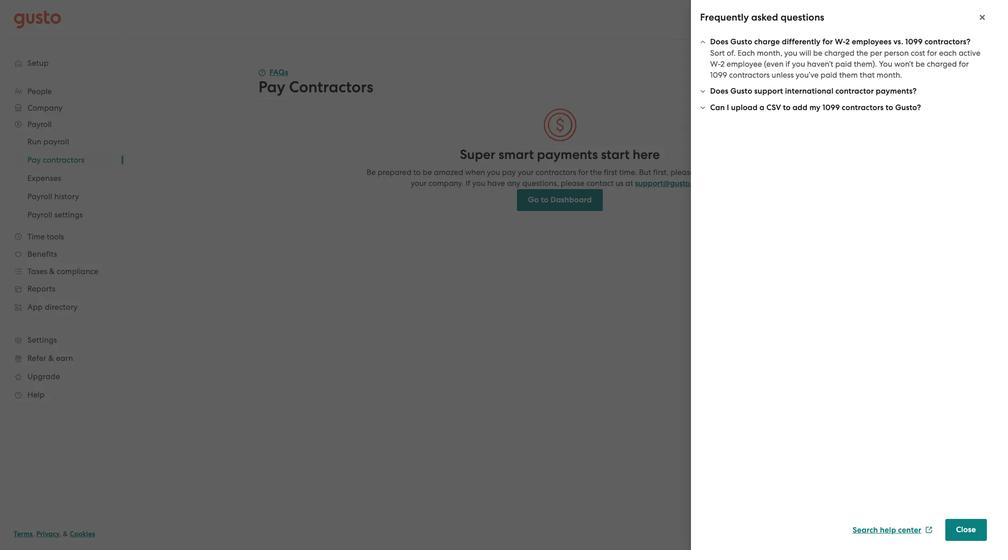 Task type: describe. For each thing, give the bounding box(es) containing it.
be prepared to be amazed when you pay your contractors for the first time. but first, please finish setting up your company. if you have any questions, please contact us at
[[367, 168, 754, 188]]

amazed
[[434, 168, 464, 177]]

first
[[604, 168, 618, 177]]

dashboard
[[551, 195, 592, 205]]

contractors?
[[926, 37, 972, 47]]

super smart payments start here
[[460, 147, 661, 163]]

1 horizontal spatial charged
[[928, 59, 958, 69]]

active
[[960, 48, 981, 58]]

privacy link
[[36, 530, 60, 538]]

payments
[[538, 147, 598, 163]]

go to dashboard
[[528, 195, 592, 205]]

charge
[[755, 37, 781, 47]]

frequently
[[701, 11, 750, 23]]

gusto for charge
[[731, 37, 753, 47]]

pay
[[502, 168, 516, 177]]

them
[[840, 70, 859, 80]]

frequently asked questions
[[701, 11, 825, 23]]

questions
[[781, 11, 825, 23]]

support@gusto.com
[[636, 179, 708, 188]]

help
[[881, 525, 897, 535]]

(even
[[765, 59, 784, 69]]

does for does gusto support international contractor payments?
[[711, 86, 729, 96]]

month.
[[877, 70, 903, 80]]

employees
[[853, 37, 892, 47]]

be inside 'be prepared to be amazed when you pay your contractors for the first time. but first, please finish setting up your company. if you have any questions, please contact us at'
[[423, 168, 432, 177]]

center
[[899, 525, 922, 535]]

faqs button
[[259, 67, 289, 78]]

pay
[[259, 78, 286, 96]]

gusto?
[[896, 103, 922, 112]]

contractors for be prepared to be amazed when you pay your contractors for the first time. but first, please finish setting up your company. if you have any questions, please contact us at
[[536, 168, 577, 177]]

faqs
[[270, 68, 289, 77]]

each
[[738, 48, 756, 58]]

1 vertical spatial be
[[916, 59, 926, 69]]

won't
[[895, 59, 915, 69]]

person
[[885, 48, 910, 58]]

privacy
[[36, 530, 60, 538]]

for down active
[[960, 59, 970, 69]]

terms , privacy , & cookies
[[14, 530, 95, 538]]

you've
[[796, 70, 819, 80]]

any
[[507, 179, 521, 188]]

sort of. each month, you will be charged the per person cost for each active w-2 employee (even if you haven't paid them). you won't be charged for 1099 contractors unless you've paid them that month.
[[711, 48, 981, 80]]

contractors for can i upload a csv to add my 1099 contractors to gusto?
[[843, 103, 885, 112]]

vs.
[[894, 37, 904, 47]]

terms link
[[14, 530, 33, 538]]

home image
[[14, 10, 61, 29]]

search help center link
[[853, 525, 933, 535]]

does gusto charge differently for w-2 employees vs. 1099 contractors?
[[711, 37, 972, 47]]

does gusto support international contractor payments?
[[711, 86, 918, 96]]

prepared
[[378, 168, 412, 177]]

upload
[[732, 103, 758, 112]]

questions,
[[523, 179, 559, 188]]

company.
[[429, 179, 464, 188]]

month,
[[758, 48, 783, 58]]

if
[[786, 59, 791, 69]]

cost
[[912, 48, 926, 58]]

finish
[[697, 168, 716, 177]]

contractors inside sort of. each month, you will be charged the per person cost for each active w-2 employee (even if you haven't paid them). you won't be charged for 1099 contractors unless you've paid them that month.
[[730, 70, 770, 80]]

1 horizontal spatial w-
[[836, 37, 846, 47]]

search help center
[[853, 525, 922, 535]]

support@gusto.com link
[[636, 179, 708, 188]]

to inside 'be prepared to be amazed when you pay your contractors for the first time. but first, please finish setting up your company. if you have any questions, please contact us at'
[[414, 168, 421, 177]]

be
[[367, 168, 376, 177]]

0 vertical spatial charged
[[825, 48, 855, 58]]

close
[[957, 525, 977, 535]]

will
[[800, 48, 812, 58]]

first,
[[654, 168, 669, 177]]

contractor
[[836, 86, 875, 96]]

can i upload a csv to add my 1099 contractors to gusto?
[[711, 103, 922, 112]]

&
[[63, 530, 68, 538]]

time.
[[620, 168, 638, 177]]

at
[[626, 179, 634, 188]]

pay contractors
[[259, 78, 374, 96]]

go to dashboard link
[[518, 189, 603, 211]]

does for does gusto charge differently for w-2 employees vs. 1099 contractors?
[[711, 37, 729, 47]]



Task type: locate. For each thing, give the bounding box(es) containing it.
each
[[940, 48, 958, 58]]

when
[[466, 168, 486, 177]]

be down cost
[[916, 59, 926, 69]]

for right cost
[[928, 48, 938, 58]]

2 , from the left
[[60, 530, 61, 538]]

, left privacy
[[33, 530, 35, 538]]

2 up sort of. each month, you will be charged the per person cost for each active w-2 employee (even if you haven't paid them). you won't be charged for 1099 contractors unless you've paid them that month. at the right top
[[846, 37, 851, 47]]

gusto up upload
[[731, 86, 753, 96]]

search
[[853, 525, 879, 535]]

0 horizontal spatial be
[[423, 168, 432, 177]]

for inside 'be prepared to be amazed when you pay your contractors for the first time. but first, please finish setting up your company. if you have any questions, please contact us at'
[[579, 168, 589, 177]]

setting
[[718, 168, 743, 177]]

w- inside sort of. each month, you will be charged the per person cost for each active w-2 employee (even if you haven't paid them). you won't be charged for 1099 contractors unless you've paid them that month.
[[711, 59, 721, 69]]

gusto up each
[[731, 37, 753, 47]]

w-
[[836, 37, 846, 47], [711, 59, 721, 69]]

i
[[728, 103, 730, 112]]

frequently asked questions dialog
[[692, 0, 997, 550]]

that
[[861, 70, 876, 80]]

please up support@gusto.com link
[[671, 168, 695, 177]]

smart
[[499, 147, 534, 163]]

gusto
[[731, 37, 753, 47], [731, 86, 753, 96]]

account menu element
[[821, 0, 983, 39]]

to right csv
[[784, 103, 791, 112]]

1 horizontal spatial 2
[[846, 37, 851, 47]]

1 horizontal spatial ,
[[60, 530, 61, 538]]

1 vertical spatial your
[[411, 179, 427, 188]]

cookies
[[70, 530, 95, 538]]

0 horizontal spatial contractors
[[536, 168, 577, 177]]

2 inside sort of. each month, you will be charged the per person cost for each active w-2 employee (even if you haven't paid them). you won't be charged for 1099 contractors unless you've paid them that month.
[[721, 59, 725, 69]]

0 vertical spatial does
[[711, 37, 729, 47]]

a
[[760, 103, 765, 112]]

be left amazed
[[423, 168, 432, 177]]

for up contact
[[579, 168, 589, 177]]

you
[[785, 48, 798, 58], [793, 59, 806, 69], [487, 168, 501, 177], [473, 179, 486, 188]]

contractors
[[289, 78, 374, 96]]

to
[[784, 103, 791, 112], [886, 103, 894, 112], [414, 168, 421, 177], [541, 195, 549, 205]]

them).
[[855, 59, 878, 69]]

differently
[[783, 37, 821, 47]]

your up any on the top right of page
[[518, 168, 534, 177]]

1099 up cost
[[906, 37, 924, 47]]

paid
[[836, 59, 853, 69], [821, 70, 838, 80]]

super
[[460, 147, 496, 163]]

1 gusto from the top
[[731, 37, 753, 47]]

2 vertical spatial be
[[423, 168, 432, 177]]

asked
[[752, 11, 779, 23]]

does
[[711, 37, 729, 47], [711, 86, 729, 96]]

gusto for support
[[731, 86, 753, 96]]

to right prepared on the left
[[414, 168, 421, 177]]

charged
[[825, 48, 855, 58], [928, 59, 958, 69]]

1 vertical spatial paid
[[821, 70, 838, 80]]

csv
[[767, 103, 782, 112]]

illustration of a coin image
[[543, 108, 578, 142]]

paid up them
[[836, 59, 853, 69]]

contact
[[587, 179, 614, 188]]

1 vertical spatial w-
[[711, 59, 721, 69]]

0 vertical spatial paid
[[836, 59, 853, 69]]

per
[[871, 48, 883, 58]]

does up can
[[711, 86, 729, 96]]

0 horizontal spatial 1099
[[711, 70, 728, 80]]

support
[[755, 86, 784, 96]]

0 vertical spatial w-
[[836, 37, 846, 47]]

0 vertical spatial the
[[857, 48, 869, 58]]

of.
[[727, 48, 736, 58]]

my
[[810, 103, 821, 112]]

have
[[488, 179, 506, 188]]

up
[[745, 168, 754, 177]]

your
[[518, 168, 534, 177], [411, 179, 427, 188]]

the up them).
[[857, 48, 869, 58]]

1 does from the top
[[711, 37, 729, 47]]

, left &
[[60, 530, 61, 538]]

but
[[640, 168, 652, 177]]

1 vertical spatial charged
[[928, 59, 958, 69]]

haven't
[[808, 59, 834, 69]]

go
[[528, 195, 539, 205]]

1 horizontal spatial the
[[857, 48, 869, 58]]

2
[[846, 37, 851, 47], [721, 59, 725, 69]]

for up the haven't
[[823, 37, 834, 47]]

0 vertical spatial be
[[814, 48, 823, 58]]

the up contact
[[591, 168, 602, 177]]

1099
[[906, 37, 924, 47], [711, 70, 728, 80], [823, 103, 841, 112]]

w- up sort of. each month, you will be charged the per person cost for each active w-2 employee (even if you haven't paid them). you won't be charged for 1099 contractors unless you've paid them that month. at the right top
[[836, 37, 846, 47]]

us
[[616, 179, 624, 188]]

0 horizontal spatial ,
[[33, 530, 35, 538]]

terms
[[14, 530, 33, 538]]

1 vertical spatial contractors
[[843, 103, 885, 112]]

,
[[33, 530, 35, 538], [60, 530, 61, 538]]

start
[[602, 147, 630, 163]]

1 , from the left
[[33, 530, 35, 538]]

here
[[633, 147, 661, 163]]

you
[[880, 59, 893, 69]]

1 horizontal spatial be
[[814, 48, 823, 58]]

1 horizontal spatial contractors
[[730, 70, 770, 80]]

1 horizontal spatial your
[[518, 168, 534, 177]]

to down payments?
[[886, 103, 894, 112]]

2 vertical spatial 1099
[[823, 103, 841, 112]]

0 vertical spatial your
[[518, 168, 534, 177]]

add
[[793, 103, 808, 112]]

close button
[[946, 519, 988, 541]]

cookies button
[[70, 529, 95, 540]]

1 vertical spatial gusto
[[731, 86, 753, 96]]

0 horizontal spatial please
[[561, 179, 585, 188]]

0 vertical spatial contractors
[[730, 70, 770, 80]]

be up the haven't
[[814, 48, 823, 58]]

1 horizontal spatial please
[[671, 168, 695, 177]]

0 horizontal spatial w-
[[711, 59, 721, 69]]

0 horizontal spatial your
[[411, 179, 427, 188]]

charged down does gusto charge differently for w-2 employees vs. 1099 contractors?
[[825, 48, 855, 58]]

to right go
[[541, 195, 549, 205]]

1099 down sort
[[711, 70, 728, 80]]

contractors inside 'be prepared to be amazed when you pay your contractors for the first time. but first, please finish setting up your company. if you have any questions, please contact us at'
[[536, 168, 577, 177]]

1 vertical spatial 1099
[[711, 70, 728, 80]]

1 vertical spatial please
[[561, 179, 585, 188]]

paid down the haven't
[[821, 70, 838, 80]]

0 vertical spatial please
[[671, 168, 695, 177]]

1099 right my on the right of the page
[[823, 103, 841, 112]]

the inside sort of. each month, you will be charged the per person cost for each active w-2 employee (even if you haven't paid them). you won't be charged for 1099 contractors unless you've paid them that month.
[[857, 48, 869, 58]]

please up dashboard on the right top of page
[[561, 179, 585, 188]]

charged down each
[[928, 59, 958, 69]]

the
[[857, 48, 869, 58], [591, 168, 602, 177]]

0 horizontal spatial 2
[[721, 59, 725, 69]]

1 vertical spatial the
[[591, 168, 602, 177]]

payments?
[[877, 86, 918, 96]]

your down prepared on the left
[[411, 179, 427, 188]]

1099 inside sort of. each month, you will be charged the per person cost for each active w-2 employee (even if you haven't paid them). you won't be charged for 1099 contractors unless you've paid them that month.
[[711, 70, 728, 80]]

employee
[[727, 59, 763, 69]]

please
[[671, 168, 695, 177], [561, 179, 585, 188]]

contractors down super smart payments start here on the top
[[536, 168, 577, 177]]

2 horizontal spatial 1099
[[906, 37, 924, 47]]

contractors
[[730, 70, 770, 80], [843, 103, 885, 112], [536, 168, 577, 177]]

1 vertical spatial does
[[711, 86, 729, 96]]

0 vertical spatial 2
[[846, 37, 851, 47]]

does up sort
[[711, 37, 729, 47]]

international
[[786, 86, 834, 96]]

can
[[711, 103, 726, 112]]

sort
[[711, 48, 725, 58]]

contractors down contractor
[[843, 103, 885, 112]]

the inside 'be prepared to be amazed when you pay your contractors for the first time. but first, please finish setting up your company. if you have any questions, please contact us at'
[[591, 168, 602, 177]]

unless
[[772, 70, 795, 80]]

0 vertical spatial gusto
[[731, 37, 753, 47]]

1 vertical spatial 2
[[721, 59, 725, 69]]

if
[[466, 179, 471, 188]]

2 horizontal spatial be
[[916, 59, 926, 69]]

w- down sort
[[711, 59, 721, 69]]

2 down sort
[[721, 59, 725, 69]]

0 horizontal spatial the
[[591, 168, 602, 177]]

be
[[814, 48, 823, 58], [916, 59, 926, 69], [423, 168, 432, 177]]

2 horizontal spatial contractors
[[843, 103, 885, 112]]

2 does from the top
[[711, 86, 729, 96]]

1 horizontal spatial 1099
[[823, 103, 841, 112]]

0 horizontal spatial charged
[[825, 48, 855, 58]]

2 gusto from the top
[[731, 86, 753, 96]]

contractors down employee
[[730, 70, 770, 80]]

2 vertical spatial contractors
[[536, 168, 577, 177]]

0 vertical spatial 1099
[[906, 37, 924, 47]]



Task type: vqa. For each thing, say whether or not it's contained in the screenshot.
the within 'Sort Of. Each Month, You Will Be Charged The Per Person Cost For Each Active W-2 Employee (Even If You Haven'T Paid Them). You Won'T Be Charged For 1099 Contractors Unless You'Ve Paid Them That Month.'
yes



